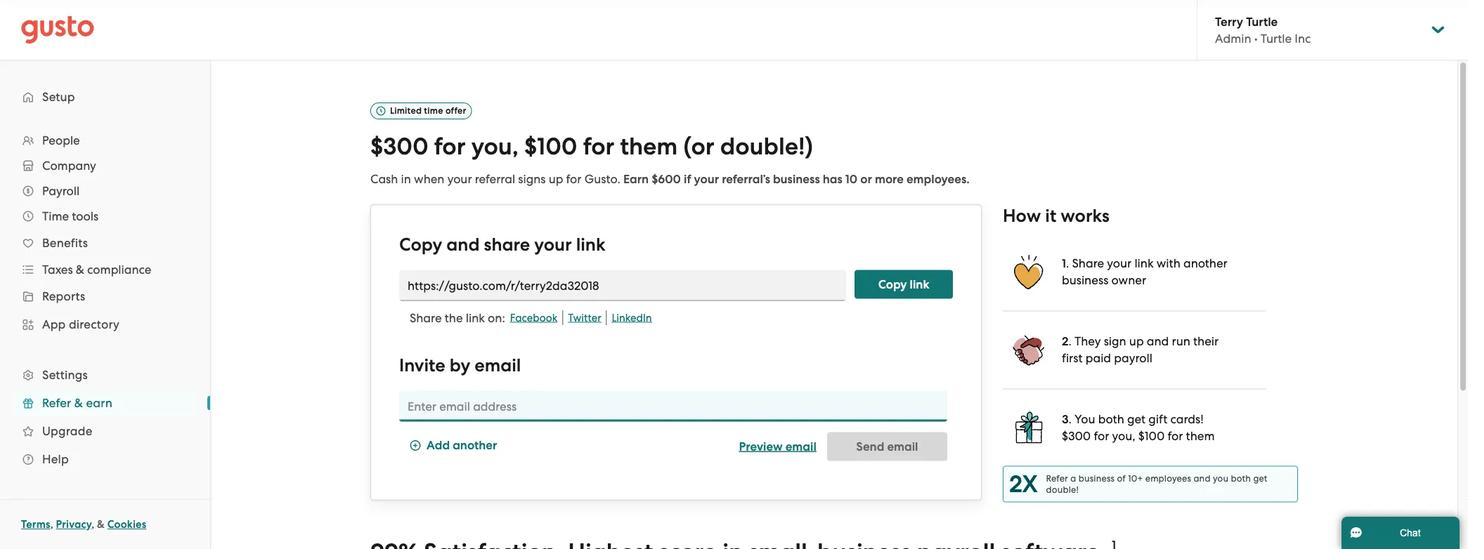 Task type: describe. For each thing, give the bounding box(es) containing it.
0 vertical spatial business
[[773, 172, 820, 186]]

your for 1 . share your link with another business owner
[[1107, 256, 1132, 270]]

earn
[[623, 172, 649, 186]]

it
[[1045, 205, 1056, 226]]

gusto navigation element
[[0, 60, 210, 496]]

cash in when your referral signs up for gusto. earn $600 if your referral's business has 10 or more employees.
[[370, 172, 970, 186]]

preview email
[[739, 439, 816, 454]]

another inside button
[[453, 439, 497, 453]]

Enter email address email field
[[399, 391, 947, 422]]

for down cards! in the right bottom of the page
[[1168, 429, 1183, 443]]

help
[[42, 453, 69, 467]]

how
[[1003, 205, 1041, 226]]

business inside 1 . share your link with another business owner
[[1062, 273, 1108, 287]]

(or
[[683, 132, 714, 161]]

share inside 1 . share your link with another business owner
[[1072, 256, 1104, 270]]

your for cash in when your referral signs up for gusto. earn $600 if your referral's business has 10 or more employees.
[[447, 172, 472, 186]]

email inside button
[[785, 439, 816, 454]]

facebook button
[[505, 311, 563, 325]]

refer & earn
[[42, 396, 112, 410]]

time tools button
[[14, 204, 196, 229]]

refer & earn link
[[14, 391, 196, 416]]

works
[[1061, 205, 1110, 226]]

copy link
[[878, 277, 929, 291]]

terry turtle admin • turtle inc
[[1215, 14, 1311, 46]]

0 horizontal spatial $100
[[524, 132, 577, 161]]

run
[[1172, 334, 1190, 348]]

0 horizontal spatial and
[[446, 234, 480, 255]]

2 , from the left
[[91, 519, 94, 531]]

2x list
[[1003, 233, 1298, 503]]

taxes & compliance button
[[14, 257, 196, 282]]

the
[[445, 311, 463, 325]]

2 vertical spatial &
[[97, 519, 105, 531]]

setup
[[42, 90, 75, 104]]

double!)
[[720, 132, 813, 161]]

0 vertical spatial turtle
[[1246, 14, 1278, 29]]

0 vertical spatial them
[[620, 132, 678, 161]]

benefits
[[42, 236, 88, 250]]

share
[[484, 234, 530, 255]]

time
[[424, 105, 443, 116]]

copy for copy and share your link
[[399, 234, 442, 255]]

settings
[[42, 368, 88, 382]]

twitter button
[[563, 311, 607, 325]]

in
[[401, 172, 411, 186]]

1 , from the left
[[50, 519, 53, 531]]

app directory link
[[14, 312, 196, 337]]

copy link button
[[855, 270, 953, 299]]

3
[[1062, 412, 1069, 426]]

10+
[[1128, 474, 1143, 484]]

time tools
[[42, 209, 99, 223]]

an illustration of a handshake image
[[1011, 333, 1046, 368]]

for down offer
[[434, 132, 466, 161]]

of
[[1117, 474, 1126, 484]]

payroll
[[42, 184, 80, 198]]

$300 inside 3 . you both get gift cards! $300 for you, $100 for them
[[1062, 429, 1091, 443]]

1 vertical spatial turtle
[[1261, 31, 1292, 46]]

setup link
[[14, 84, 196, 110]]

offer
[[445, 105, 466, 116]]

you
[[1075, 412, 1095, 426]]

$100 inside 3 . you both get gift cards! $300 for you, $100 for them
[[1138, 429, 1165, 443]]

people
[[42, 134, 80, 148]]

linkedin
[[612, 312, 652, 324]]

limited
[[390, 105, 422, 116]]

for up 'gusto.'
[[583, 132, 614, 161]]

reports
[[42, 290, 85, 304]]

you, inside 3 . you both get gift cards! $300 for you, $100 for them
[[1112, 429, 1135, 443]]

settings link
[[14, 363, 196, 388]]

company
[[42, 159, 96, 173]]

signs
[[518, 172, 546, 186]]

copy and share your link
[[399, 234, 605, 255]]

terms , privacy , & cookies
[[21, 519, 146, 531]]

limited time offer
[[390, 105, 466, 116]]

preview
[[739, 439, 783, 454]]

chat
[[1400, 528, 1421, 539]]

upgrade
[[42, 424, 92, 439]]

terry
[[1215, 14, 1243, 29]]

benefits link
[[14, 230, 196, 256]]

people button
[[14, 128, 196, 153]]

your for copy and share your link
[[534, 234, 572, 255]]

add another
[[427, 439, 497, 453]]

earn
[[86, 396, 112, 410]]

for inside cash in when your referral signs up for gusto. earn $600 if your referral's business has 10 or more employees.
[[566, 172, 581, 186]]

& for earn
[[74, 396, 83, 410]]

terms
[[21, 519, 50, 531]]

first
[[1062, 351, 1083, 365]]



Task type: locate. For each thing, give the bounding box(es) containing it.
their
[[1193, 334, 1219, 348]]

0 vertical spatial refer
[[42, 396, 71, 410]]

, left the cookies
[[91, 519, 94, 531]]

0 horizontal spatial copy
[[399, 234, 442, 255]]

your inside 1 . share your link with another business owner
[[1107, 256, 1132, 270]]

1 vertical spatial share
[[410, 311, 442, 325]]

0 vertical spatial get
[[1127, 412, 1145, 426]]

you
[[1213, 474, 1228, 484]]

cookies button
[[107, 517, 146, 533]]

1 vertical spatial up
[[1129, 334, 1144, 348]]

0 vertical spatial &
[[76, 263, 84, 277]]

2 vertical spatial and
[[1194, 474, 1211, 484]]

1 vertical spatial get
[[1253, 474, 1267, 484]]

10
[[845, 172, 857, 186]]

privacy
[[56, 519, 91, 531]]

$100 down gift
[[1138, 429, 1165, 443]]

business left has
[[773, 172, 820, 186]]

0 horizontal spatial you,
[[471, 132, 518, 161]]

by
[[450, 355, 470, 376]]

$600
[[652, 172, 681, 186]]

you, up referral
[[471, 132, 518, 161]]

. left you
[[1069, 412, 1072, 426]]

up up payroll
[[1129, 334, 1144, 348]]

add
[[427, 439, 450, 453]]

1 vertical spatial .
[[1068, 334, 1071, 348]]

share
[[1072, 256, 1104, 270], [410, 311, 442, 325]]

privacy link
[[56, 519, 91, 531]]

0 vertical spatial both
[[1098, 412, 1124, 426]]

up right signs
[[549, 172, 563, 186]]

them inside 3 . you both get gift cards! $300 for you, $100 for them
[[1186, 429, 1215, 443]]

0 vertical spatial email
[[475, 355, 521, 376]]

& left the cookies
[[97, 519, 105, 531]]

gusto.
[[584, 172, 620, 186]]

refer inside refer & earn link
[[42, 396, 71, 410]]

2 vertical spatial .
[[1069, 412, 1072, 426]]

admin
[[1215, 31, 1251, 46]]

and inside 2 . they sign up and run their first paid payroll
[[1147, 334, 1169, 348]]

0 vertical spatial share
[[1072, 256, 1104, 270]]

2
[[1062, 334, 1068, 348]]

home image
[[21, 16, 94, 44]]

0 horizontal spatial get
[[1127, 412, 1145, 426]]

linkedin button
[[607, 311, 657, 325]]

copy inside button
[[878, 277, 907, 291]]

turtle up •
[[1246, 14, 1278, 29]]

1 horizontal spatial ,
[[91, 519, 94, 531]]

referral
[[475, 172, 515, 186]]

, left privacy
[[50, 519, 53, 531]]

an illustration of a heart image
[[1011, 255, 1046, 290]]

business
[[773, 172, 820, 186], [1062, 273, 1108, 287], [1079, 474, 1115, 484]]

1 vertical spatial you,
[[1112, 429, 1135, 443]]

business right a
[[1079, 474, 1115, 484]]

0 horizontal spatial refer
[[42, 396, 71, 410]]

how it works
[[1003, 205, 1110, 226]]

1 horizontal spatial copy
[[878, 277, 907, 291]]

cookies
[[107, 519, 146, 531]]

0 horizontal spatial email
[[475, 355, 521, 376]]

1 vertical spatial both
[[1231, 474, 1251, 484]]

taxes & compliance
[[42, 263, 151, 277]]

1 horizontal spatial them
[[1186, 429, 1215, 443]]

for left 'gusto.'
[[566, 172, 581, 186]]

2 vertical spatial business
[[1079, 474, 1115, 484]]

1 horizontal spatial share
[[1072, 256, 1104, 270]]

link inside 1 . share your link with another business owner
[[1134, 256, 1154, 270]]

referral's
[[722, 172, 770, 186]]

0 vertical spatial $100
[[524, 132, 577, 161]]

$300 for you, $100 for them (or double!)
[[370, 132, 813, 161]]

or
[[860, 172, 872, 186]]

another right the with
[[1183, 256, 1227, 270]]

reports link
[[14, 284, 196, 309]]

&
[[76, 263, 84, 277], [74, 396, 83, 410], [97, 519, 105, 531]]

0 horizontal spatial both
[[1098, 412, 1124, 426]]

you, up of
[[1112, 429, 1135, 443]]

your right if
[[694, 172, 719, 186]]

get inside 3 . you both get gift cards! $300 for you, $100 for them
[[1127, 412, 1145, 426]]

. inside 2 . they sign up and run their first paid payroll
[[1068, 334, 1071, 348]]

both
[[1098, 412, 1124, 426], [1231, 474, 1251, 484]]

your right when
[[447, 172, 472, 186]]

.
[[1066, 256, 1069, 270], [1068, 334, 1071, 348], [1069, 412, 1072, 426]]

1 horizontal spatial you,
[[1112, 429, 1135, 443]]

list
[[0, 128, 210, 474]]

list containing people
[[0, 128, 210, 474]]

. up first
[[1068, 334, 1071, 348]]

your right share
[[534, 234, 572, 255]]

copy
[[399, 234, 442, 255], [878, 277, 907, 291]]

None field
[[399, 270, 846, 301]]

1 vertical spatial them
[[1186, 429, 1215, 443]]

payroll button
[[14, 178, 196, 204]]

$100
[[524, 132, 577, 161], [1138, 429, 1165, 443]]

3 . you both get gift cards! $300 for you, $100 for them
[[1062, 412, 1215, 443]]

compliance
[[87, 263, 151, 277]]

your
[[447, 172, 472, 186], [694, 172, 719, 186], [534, 234, 572, 255], [1107, 256, 1132, 270]]

invite
[[399, 355, 445, 376]]

both inside 3 . you both get gift cards! $300 for you, $100 for them
[[1098, 412, 1124, 426]]

them
[[620, 132, 678, 161], [1186, 429, 1215, 443]]

0 vertical spatial copy
[[399, 234, 442, 255]]

get right you
[[1253, 474, 1267, 484]]

directory
[[69, 318, 119, 332]]

& right taxes
[[76, 263, 84, 277]]

1
[[1062, 256, 1066, 270]]

. for 2
[[1068, 334, 1071, 348]]

your up "owner"
[[1107, 256, 1132, 270]]

. for 1
[[1066, 256, 1069, 270]]

share the link on: facebook
[[410, 311, 557, 325]]

1 horizontal spatial $100
[[1138, 429, 1165, 443]]

invite by email
[[399, 355, 521, 376]]

time
[[42, 209, 69, 223]]

refer for refer & earn
[[42, 396, 71, 410]]

upgrade link
[[14, 419, 196, 444]]

0 vertical spatial you,
[[471, 132, 518, 161]]

0 horizontal spatial ,
[[50, 519, 53, 531]]

$300 down you
[[1062, 429, 1091, 443]]

they
[[1074, 334, 1101, 348]]

them up earn
[[620, 132, 678, 161]]

1 vertical spatial refer
[[1046, 474, 1068, 484]]

double!
[[1046, 485, 1079, 495]]

1 vertical spatial and
[[1147, 334, 1169, 348]]

1 horizontal spatial $300
[[1062, 429, 1091, 443]]

0 vertical spatial up
[[549, 172, 563, 186]]

them down cards! in the right bottom of the page
[[1186, 429, 1215, 443]]

turtle
[[1246, 14, 1278, 29], [1261, 31, 1292, 46]]

terms link
[[21, 519, 50, 531]]

facebook
[[510, 312, 557, 324]]

and left run
[[1147, 334, 1169, 348]]

employees
[[1145, 474, 1191, 484]]

refer inside refer a business of 10+ employees and you both get double!
[[1046, 474, 1068, 484]]

an illustration of a gift image
[[1011, 411, 1046, 445]]

and left you
[[1194, 474, 1211, 484]]

share right 1
[[1072, 256, 1104, 270]]

2 . they sign up and run their first paid payroll
[[1062, 334, 1219, 365]]

link inside 'copy link' button
[[910, 277, 929, 291]]

another inside 1 . share your link with another business owner
[[1183, 256, 1227, 270]]

has
[[823, 172, 842, 186]]

both inside refer a business of 10+ employees and you both get double!
[[1231, 474, 1251, 484]]

up inside cash in when your referral signs up for gusto. earn $600 if your referral's business has 10 or more employees.
[[549, 172, 563, 186]]

module__icon___slcit image
[[410, 440, 421, 452]]

up inside 2 . they sign up and run their first paid payroll
[[1129, 334, 1144, 348]]

1 vertical spatial another
[[453, 439, 497, 453]]

1 horizontal spatial another
[[1183, 256, 1227, 270]]

taxes
[[42, 263, 73, 277]]

turtle right •
[[1261, 31, 1292, 46]]

get left gift
[[1127, 412, 1145, 426]]

chat button
[[1342, 517, 1460, 550]]

1 horizontal spatial and
[[1147, 334, 1169, 348]]

1 vertical spatial $300
[[1062, 429, 1091, 443]]

another right add
[[453, 439, 497, 453]]

refer up double!
[[1046, 474, 1068, 484]]

when
[[414, 172, 444, 186]]

employees.
[[906, 172, 970, 186]]

your inside cash in when your referral signs up for gusto. earn $600 if your referral's business has 10 or more employees.
[[447, 172, 472, 186]]

1 horizontal spatial refer
[[1046, 474, 1068, 484]]

up
[[549, 172, 563, 186], [1129, 334, 1144, 348]]

1 vertical spatial copy
[[878, 277, 907, 291]]

1 horizontal spatial both
[[1231, 474, 1251, 484]]

add another button
[[410, 432, 497, 461]]

another
[[1183, 256, 1227, 270], [453, 439, 497, 453]]

and inside refer a business of 10+ employees and you both get double!
[[1194, 474, 1211, 484]]

& inside dropdown button
[[76, 263, 84, 277]]

email right preview
[[785, 439, 816, 454]]

1 horizontal spatial get
[[1253, 474, 1267, 484]]

and left share
[[446, 234, 480, 255]]

1 horizontal spatial up
[[1129, 334, 1144, 348]]

2x
[[1009, 470, 1038, 498]]

. inside 1 . share your link with another business owner
[[1066, 256, 1069, 270]]

0 vertical spatial and
[[446, 234, 480, 255]]

& for compliance
[[76, 263, 84, 277]]

refer down settings
[[42, 396, 71, 410]]

for
[[434, 132, 466, 161], [583, 132, 614, 161], [566, 172, 581, 186], [1094, 429, 1109, 443], [1168, 429, 1183, 443]]

1 horizontal spatial email
[[785, 439, 816, 454]]

0 vertical spatial $300
[[370, 132, 428, 161]]

email right by
[[475, 355, 521, 376]]

1 vertical spatial $100
[[1138, 429, 1165, 443]]

inc
[[1295, 31, 1311, 46]]

cash
[[370, 172, 398, 186]]

1 . share your link with another business owner
[[1062, 256, 1227, 287]]

copy for copy link
[[878, 277, 907, 291]]

more
[[875, 172, 904, 186]]

share left the
[[410, 311, 442, 325]]

on:
[[488, 311, 505, 325]]

with
[[1157, 256, 1180, 270]]

refer for refer a business of 10+ employees and you both get double!
[[1046, 474, 1068, 484]]

& left earn
[[74, 396, 83, 410]]

. inside 3 . you both get gift cards! $300 for you, $100 for them
[[1069, 412, 1072, 426]]

app
[[42, 318, 66, 332]]

0 vertical spatial .
[[1066, 256, 1069, 270]]

$300 up in
[[370, 132, 428, 161]]

$100 up signs
[[524, 132, 577, 161]]

business down 1
[[1062, 273, 1108, 287]]

business inside refer a business of 10+ employees and you both get double!
[[1079, 474, 1115, 484]]

paid
[[1085, 351, 1111, 365]]

payroll
[[1114, 351, 1152, 365]]

get inside refer a business of 10+ employees and you both get double!
[[1253, 474, 1267, 484]]

refer a business of 10+ employees and you both get double!
[[1046, 474, 1267, 495]]

gift
[[1148, 412, 1167, 426]]

tools
[[72, 209, 99, 223]]

twitter
[[568, 312, 601, 324]]

0 vertical spatial another
[[1183, 256, 1227, 270]]

0 horizontal spatial them
[[620, 132, 678, 161]]

refer
[[42, 396, 71, 410], [1046, 474, 1068, 484]]

sign
[[1104, 334, 1126, 348]]

1 vertical spatial business
[[1062, 273, 1108, 287]]

for down you
[[1094, 429, 1109, 443]]

0 horizontal spatial share
[[410, 311, 442, 325]]

2 horizontal spatial and
[[1194, 474, 1211, 484]]

owner
[[1111, 273, 1146, 287]]

0 horizontal spatial up
[[549, 172, 563, 186]]

link
[[576, 234, 605, 255], [1134, 256, 1154, 270], [910, 277, 929, 291], [466, 311, 485, 325]]

1 vertical spatial &
[[74, 396, 83, 410]]

1 vertical spatial email
[[785, 439, 816, 454]]

cards!
[[1170, 412, 1204, 426]]

. right an illustration of a heart image
[[1066, 256, 1069, 270]]

0 horizontal spatial $300
[[370, 132, 428, 161]]

0 horizontal spatial another
[[453, 439, 497, 453]]



Task type: vqa. For each thing, say whether or not it's contained in the screenshot.
Terms Link
yes



